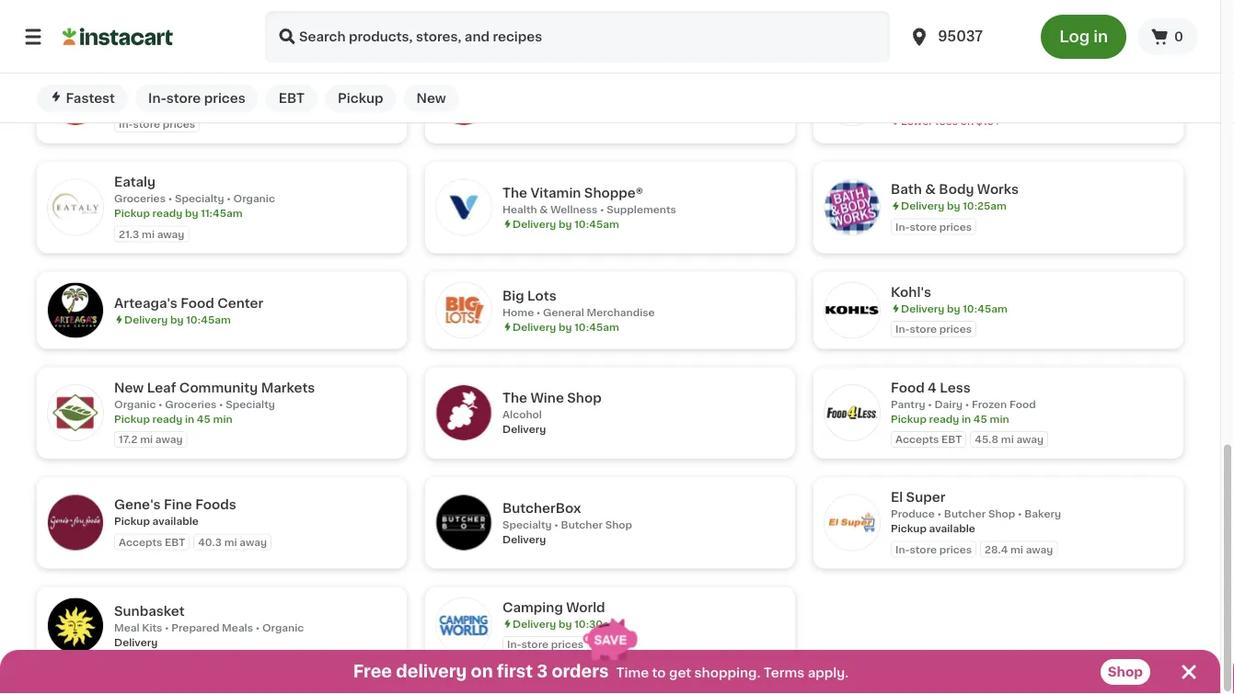 Task type: vqa. For each thing, say whether or not it's contained in the screenshot.
"min" associated with Community
yes



Task type: describe. For each thing, give the bounding box(es) containing it.
produce
[[891, 510, 935, 520]]

• up 21.3 mi away
[[168, 194, 172, 204]]

delivery by 10:45am down kohl's
[[901, 304, 1008, 314]]

big lots home • general merchandise
[[503, 290, 655, 318]]

• inside "butcherbox specialty • butcher shop delivery"
[[554, 521, 559, 531]]

el super image
[[825, 496, 880, 551]]

• down leaf
[[158, 400, 163, 410]]

mi for 45.8
[[1001, 435, 1014, 445]]

in-store prices down produce
[[896, 545, 972, 555]]

alcohol inside the wine shop alcohol delivery
[[503, 411, 542, 421]]

alcohol inside 7-eleven groceries • alcohol • convenience
[[952, 88, 991, 98]]

3
[[537, 665, 548, 681]]

$10+
[[976, 117, 1001, 127]]

center
[[217, 297, 263, 310]]

17.2
[[119, 435, 138, 445]]

accepts for 45.8 mi away
[[896, 435, 939, 445]]

world
[[566, 602, 605, 615]]

grocery outlet link
[[425, 52, 795, 144]]

• down super
[[938, 510, 942, 520]]

21.3
[[119, 230, 139, 240]]

delivery down arteaga's
[[124, 315, 168, 325]]

lower
[[901, 117, 933, 127]]

delivery down "camping"
[[513, 620, 556, 630]]

health
[[503, 205, 537, 215]]

pickup inside button
[[338, 92, 383, 105]]

28.4
[[985, 545, 1008, 555]]

available inside the el super produce • butcher shop • bakery pickup available
[[929, 525, 976, 535]]

0 vertical spatial food
[[181, 297, 214, 310]]

accepts for 40.3 mi away
[[119, 538, 162, 548]]

prices inside button
[[204, 92, 246, 105]]

wine
[[531, 393, 564, 406]]

on for delivery
[[471, 665, 493, 681]]

lower fees on $10+
[[901, 117, 1001, 127]]

ready for food
[[929, 415, 959, 425]]

delivery by 10:45am for the vitamin shoppe®
[[513, 220, 619, 230]]

• right kits
[[165, 623, 169, 634]]

shop inside button
[[1108, 666, 1143, 679]]

butcher inside "butcherbox specialty • butcher shop delivery"
[[561, 521, 603, 531]]

prices down the delivery by 10:30am at the bottom of the page
[[551, 641, 584, 651]]

terms
[[764, 667, 805, 680]]

by down wellness
[[559, 220, 572, 230]]

foods
[[195, 499, 236, 512]]

accepts ebt for 45.8 mi away
[[896, 435, 962, 445]]

pickup inside the el super produce • butcher shop • bakery pickup available
[[891, 525, 927, 535]]

meals
[[222, 623, 253, 634]]

the wine shop image
[[436, 386, 492, 441]]

delivery down kohl's
[[901, 304, 945, 314]]

min for community
[[213, 415, 233, 425]]

frozen
[[972, 400, 1007, 410]]

leaf
[[147, 382, 176, 395]]

works
[[977, 184, 1019, 196]]

45 for community
[[197, 415, 211, 425]]

& inside the vitamin shoppe® health & wellness • supplements
[[540, 205, 548, 215]]

in-store prices button
[[135, 85, 258, 112]]

7-
[[891, 70, 904, 82]]

away for 17.2 mi away
[[155, 435, 183, 445]]

10:45am for staples
[[186, 99, 231, 109]]

organic inside eataly groceries • specialty • organic pickup ready by 11:45am
[[233, 194, 275, 204]]

10:30am
[[575, 620, 619, 630]]

0 vertical spatial &
[[925, 184, 936, 196]]

camping
[[503, 602, 563, 615]]

21.3 mi away
[[119, 230, 184, 240]]

bath & body works
[[891, 184, 1019, 196]]

by down arteaga's food center
[[170, 315, 184, 325]]

prepared
[[171, 623, 219, 634]]

body
[[939, 184, 974, 196]]

• up the $10+
[[994, 88, 998, 98]]

home
[[503, 308, 534, 318]]

in- down kohl's
[[896, 325, 910, 335]]

• down community
[[219, 400, 223, 410]]

shop inside the wine shop alcohol delivery
[[567, 393, 602, 406]]

food 4 less pantry • dairy • frozen food pickup ready in 45 min
[[891, 382, 1036, 425]]

stationery
[[114, 84, 169, 94]]

orders
[[552, 665, 609, 681]]

45.8 mi away
[[975, 435, 1044, 445]]

away for 45.8 mi away
[[1017, 435, 1044, 445]]

specialty inside the new leaf community markets organic • groceries • specialty pickup ready in 45 min
[[226, 400, 275, 410]]

sunbasket meal kits • prepared meals • organic delivery
[[114, 606, 304, 648]]

0
[[1175, 30, 1184, 43]]

less
[[940, 382, 971, 395]]

available inside gene's fine foods pickup available
[[152, 517, 199, 527]]

gene's fine foods pickup available
[[114, 499, 236, 527]]

delivery by 10:45am for staples
[[124, 99, 231, 109]]

vitamin
[[531, 187, 581, 200]]

community
[[179, 382, 258, 395]]

sunbasket
[[114, 606, 185, 618]]

camping world
[[503, 602, 605, 615]]

log
[[1060, 29, 1090, 45]]

delivery down the bath
[[901, 201, 945, 212]]

10:45am down arteaga's food center
[[186, 315, 231, 325]]

arteaga's
[[114, 297, 177, 310]]

pickup inside the food 4 less pantry • dairy • frozen food pickup ready in 45 min
[[891, 415, 927, 425]]

gene's fine foods image
[[48, 496, 103, 551]]

big
[[503, 290, 524, 303]]

time
[[616, 667, 649, 680]]

mi for 40.3
[[224, 538, 237, 548]]

10:25am
[[963, 201, 1007, 212]]

kohl's
[[891, 286, 931, 299]]

delivery down "home"
[[513, 323, 556, 333]]

• left bakery
[[1018, 510, 1022, 520]]

butcherbox image
[[436, 496, 492, 551]]

delivery by 10:25am
[[901, 201, 1007, 212]]

in- down the bath
[[896, 222, 910, 232]]

convenience
[[1000, 88, 1070, 98]]

bath & body works image
[[825, 181, 880, 236]]

log in button
[[1041, 15, 1127, 59]]

delivery inside the wine shop alcohol delivery
[[503, 425, 546, 435]]

10:45am up less
[[963, 304, 1008, 314]]

apply.
[[808, 667, 849, 680]]

delivery
[[396, 665, 467, 681]]

new for new leaf community markets organic • groceries • specialty pickup ready in 45 min
[[114, 382, 144, 395]]

in-store prices up 3
[[507, 641, 584, 651]]

in- up first
[[507, 641, 522, 651]]

in-store prices down stationery
[[119, 120, 195, 130]]

the vitamin shoppe® health & wellness • supplements
[[503, 187, 676, 215]]

in- down stationery
[[119, 120, 133, 130]]

Search field
[[265, 11, 890, 63]]

• down eleven
[[945, 88, 949, 98]]

bath
[[891, 184, 922, 196]]

delivery down stationery
[[124, 99, 168, 109]]

• inside big lots home • general merchandise
[[537, 308, 541, 318]]

the vitamin shoppe® image
[[436, 181, 492, 236]]

eataly groceries • specialty • organic pickup ready by 11:45am
[[114, 176, 275, 219]]

instacart logo image
[[63, 26, 173, 48]]

on for fees
[[961, 117, 974, 127]]

40.3 mi away
[[198, 538, 267, 548]]

eataly image
[[48, 181, 103, 236]]

gene's
[[114, 499, 161, 512]]

ready for new
[[152, 415, 182, 425]]

away for 40.3 mi away
[[240, 538, 267, 548]]

the wine shop alcohol delivery
[[503, 393, 602, 435]]

free delivery on first 3 orders main content
[[0, 0, 1221, 695]]

organic inside sunbasket meal kits • prepared meals • organic delivery
[[262, 623, 304, 634]]

lots
[[528, 290, 557, 303]]

shop inside the el super produce • butcher shop • bakery pickup available
[[988, 510, 1016, 520]]

10:45am for big lots
[[575, 323, 619, 333]]

prices down in-store prices button
[[163, 120, 195, 130]]

first
[[497, 665, 533, 681]]

get
[[669, 667, 691, 680]]

camping world image
[[436, 599, 492, 654]]

grocery
[[503, 77, 557, 90]]

new leaf community markets organic • groceries • specialty pickup ready in 45 min
[[114, 382, 315, 425]]

• right dairy
[[965, 400, 970, 410]]

95037
[[938, 30, 983, 43]]



Task type: locate. For each thing, give the bounding box(es) containing it.
to
[[652, 667, 666, 680]]

in inside button
[[1094, 29, 1108, 45]]

kits
[[142, 623, 162, 634]]

the inside the vitamin shoppe® health & wellness • supplements
[[503, 187, 528, 200]]

groceries inside 7-eleven groceries • alcohol • convenience
[[891, 88, 943, 98]]

butcher down super
[[944, 510, 986, 520]]

1 horizontal spatial &
[[925, 184, 936, 196]]

45 inside the food 4 less pantry • dairy • frozen food pickup ready in 45 min
[[974, 415, 988, 425]]

1 vertical spatial new
[[114, 382, 144, 395]]

alcohol down wine
[[503, 411, 542, 421]]

•
[[171, 84, 176, 94], [945, 88, 949, 98], [994, 88, 998, 98], [168, 194, 172, 204], [227, 194, 231, 204], [600, 205, 604, 215], [537, 308, 541, 318], [158, 400, 163, 410], [219, 400, 223, 410], [928, 400, 932, 410], [965, 400, 970, 410], [938, 510, 942, 520], [1018, 510, 1022, 520], [554, 521, 559, 531], [165, 623, 169, 634], [256, 623, 260, 634]]

0 horizontal spatial 45
[[197, 415, 211, 425]]

food 4 less image
[[825, 386, 880, 441]]

0 vertical spatial ebt
[[279, 92, 305, 105]]

1 horizontal spatial 45
[[974, 415, 988, 425]]

95037 button
[[898, 11, 1030, 63], [909, 11, 1019, 63]]

0 vertical spatial butcher
[[944, 510, 986, 520]]

the for the vitamin shoppe®
[[503, 187, 528, 200]]

1 horizontal spatial min
[[990, 415, 1009, 425]]

1 vertical spatial food
[[891, 382, 925, 395]]

eataly
[[114, 176, 156, 189]]

7-eleven groceries • alcohol • convenience
[[891, 70, 1070, 98]]

1 vertical spatial accepts ebt
[[119, 538, 185, 548]]

1 horizontal spatial butcher
[[944, 510, 986, 520]]

new inside button
[[416, 92, 446, 105]]

1 vertical spatial groceries
[[114, 194, 166, 204]]

in- down staples
[[148, 92, 166, 105]]

shop
[[567, 393, 602, 406], [988, 510, 1016, 520], [605, 521, 632, 531], [1108, 666, 1143, 679]]

groceries
[[891, 88, 943, 98], [114, 194, 166, 204], [165, 400, 217, 410]]

0 vertical spatial the
[[503, 187, 528, 200]]

• right meals
[[256, 623, 260, 634]]

11:45am
[[201, 209, 243, 219]]

fastest
[[66, 92, 115, 105]]

by down staples stationery • electronics
[[170, 99, 184, 109]]

2 horizontal spatial specialty
[[503, 521, 552, 531]]

accepts down gene's
[[119, 538, 162, 548]]

0 vertical spatial organic
[[233, 194, 275, 204]]

in-store prices inside in-store prices button
[[148, 92, 246, 105]]

0 horizontal spatial accepts
[[119, 538, 162, 548]]

shop inside "butcherbox specialty • butcher shop delivery"
[[605, 521, 632, 531]]

staples
[[114, 66, 164, 79]]

away down bakery
[[1026, 545, 1053, 555]]

1 horizontal spatial accepts
[[896, 435, 939, 445]]

delivery by 10:30am
[[513, 620, 619, 630]]

in down dairy
[[962, 415, 971, 425]]

ebt left 45.8
[[942, 435, 962, 445]]

ready inside eataly groceries • specialty • organic pickup ready by 11:45am
[[152, 209, 182, 219]]

groceries down eataly
[[114, 194, 166, 204]]

0 vertical spatial accepts
[[896, 435, 939, 445]]

ebt down gene's fine foods pickup available
[[165, 538, 185, 548]]

groceries down eleven
[[891, 88, 943, 98]]

log in
[[1060, 29, 1108, 45]]

1 vertical spatial on
[[471, 665, 493, 681]]

organic right meals
[[262, 623, 304, 634]]

1 horizontal spatial ebt
[[279, 92, 305, 105]]

in for markets
[[185, 415, 194, 425]]

away for 21.3 mi away
[[157, 230, 184, 240]]

alcohol up the $10+
[[952, 88, 991, 98]]

in
[[1094, 29, 1108, 45], [185, 415, 194, 425], [962, 415, 971, 425]]

eleven
[[904, 70, 948, 82]]

by left 11:45am
[[185, 209, 198, 219]]

2 45 from the left
[[974, 415, 988, 425]]

in- down produce
[[896, 545, 910, 555]]

grocery outlet
[[503, 77, 603, 90]]

delivery down butcherbox
[[503, 535, 546, 545]]

ready up 21.3 mi away
[[152, 209, 182, 219]]

1 vertical spatial the
[[503, 393, 528, 406]]

mi for 28.4
[[1011, 545, 1024, 555]]

accepts down 'pantry'
[[896, 435, 939, 445]]

pantry
[[891, 400, 926, 410]]

meal
[[114, 623, 140, 634]]

shopping.
[[695, 667, 761, 680]]

min for less
[[990, 415, 1009, 425]]

pickup inside eataly groceries • specialty • organic pickup ready by 11:45am
[[114, 209, 150, 219]]

0 vertical spatial groceries
[[891, 88, 943, 98]]

0 horizontal spatial available
[[152, 517, 199, 527]]

& right the bath
[[925, 184, 936, 196]]

available down the fine
[[152, 517, 199, 527]]

delivery by 10:45am for big lots
[[513, 323, 619, 333]]

delivery down health
[[513, 220, 556, 230]]

organic inside the new leaf community markets organic • groceries • specialty pickup ready in 45 min
[[114, 400, 156, 410]]

delivery inside sunbasket meal kits • prepared meals • organic delivery
[[114, 638, 158, 648]]

1 horizontal spatial food
[[891, 382, 925, 395]]

groceries inside eataly groceries • specialty • organic pickup ready by 11:45am
[[114, 194, 166, 204]]

pickup inside the new leaf community markets organic • groceries • specialty pickup ready in 45 min
[[114, 415, 150, 425]]

by down camping world
[[559, 620, 572, 630]]

new right pickup button
[[416, 92, 446, 105]]

mi right 45.8
[[1001, 435, 1014, 445]]

staples stationery • electronics
[[114, 66, 237, 94]]

dairy
[[935, 400, 963, 410]]

0 horizontal spatial on
[[471, 665, 493, 681]]

1 vertical spatial alcohol
[[503, 411, 542, 421]]

new for new
[[416, 92, 446, 105]]

organic
[[233, 194, 275, 204], [114, 400, 156, 410], [262, 623, 304, 634]]

prices left 28.4
[[940, 545, 972, 555]]

on
[[961, 117, 974, 127], [471, 665, 493, 681]]

pickup button
[[325, 85, 396, 112]]

prices up less
[[940, 325, 972, 335]]

food
[[181, 297, 214, 310], [891, 382, 925, 395], [1010, 400, 1036, 410]]

wellness
[[551, 205, 598, 215]]

ebt for 40.3 mi away
[[165, 538, 185, 548]]

1 horizontal spatial available
[[929, 525, 976, 535]]

0 horizontal spatial min
[[213, 415, 233, 425]]

prices down delivery by 10:25am on the right
[[940, 222, 972, 232]]

free delivery on first 3 orders time to get shopping. terms apply.
[[353, 665, 849, 681]]

pickup right ebt button
[[338, 92, 383, 105]]

0 vertical spatial on
[[961, 117, 974, 127]]

• down shoppe®
[[600, 205, 604, 215]]

new inside the new leaf community markets organic • groceries • specialty pickup ready in 45 min
[[114, 382, 144, 395]]

1 vertical spatial accepts
[[119, 538, 162, 548]]

delivery by 10:45am down "general"
[[513, 323, 619, 333]]

4
[[928, 382, 937, 395]]

45
[[197, 415, 211, 425], [974, 415, 988, 425]]

0 horizontal spatial specialty
[[175, 194, 224, 204]]

min down frozen
[[990, 415, 1009, 425]]

butcherbox
[[503, 503, 581, 516]]

in down community
[[185, 415, 194, 425]]

accepts ebt
[[896, 435, 962, 445], [119, 538, 185, 548]]

fees
[[936, 117, 958, 127]]

45 inside the new leaf community markets organic • groceries • specialty pickup ready in 45 min
[[197, 415, 211, 425]]

bakery
[[1025, 510, 1061, 520]]

close image
[[1178, 662, 1200, 684]]

delivery by 10:45am down wellness
[[513, 220, 619, 230]]

1 horizontal spatial new
[[416, 92, 446, 105]]

0 vertical spatial accepts ebt
[[896, 435, 962, 445]]

min inside the new leaf community markets organic • groceries • specialty pickup ready in 45 min
[[213, 415, 233, 425]]

45 for less
[[974, 415, 988, 425]]

2 horizontal spatial food
[[1010, 400, 1036, 410]]

ebt button
[[266, 85, 318, 112]]

food up 'pantry'
[[891, 382, 925, 395]]

general
[[543, 308, 584, 318]]

0 vertical spatial new
[[416, 92, 446, 105]]

in inside the new leaf community markets organic • groceries • specialty pickup ready in 45 min
[[185, 415, 194, 425]]

delivery
[[124, 99, 168, 109], [901, 201, 945, 212], [513, 220, 556, 230], [901, 304, 945, 314], [124, 315, 168, 325], [513, 323, 556, 333], [503, 425, 546, 435], [503, 535, 546, 545], [513, 620, 556, 630], [114, 638, 158, 648]]

28.4 mi away
[[985, 545, 1053, 555]]

10:45am for the vitamin shoppe®
[[575, 220, 619, 230]]

delivery down wine
[[503, 425, 546, 435]]

in inside the food 4 less pantry • dairy • frozen food pickup ready in 45 min
[[962, 415, 971, 425]]

1 horizontal spatial specialty
[[226, 400, 275, 410]]

el super produce • butcher shop • bakery pickup available
[[891, 492, 1061, 535]]

free
[[353, 665, 392, 681]]

ebt inside ebt button
[[279, 92, 305, 105]]

pickup down produce
[[891, 525, 927, 535]]

markets
[[261, 382, 315, 395]]

45 down community
[[197, 415, 211, 425]]

2 vertical spatial ebt
[[165, 538, 185, 548]]

0 horizontal spatial alcohol
[[503, 411, 542, 421]]

1 vertical spatial ebt
[[942, 435, 962, 445]]

1 horizontal spatial alcohol
[[952, 88, 991, 98]]

shoppe®
[[584, 187, 643, 200]]

by down "general"
[[559, 323, 572, 333]]

1 horizontal spatial accepts ebt
[[896, 435, 962, 445]]

2 vertical spatial specialty
[[503, 521, 552, 531]]

accepts ebt down dairy
[[896, 435, 962, 445]]

ready inside the food 4 less pantry • dairy • frozen food pickup ready in 45 min
[[929, 415, 959, 425]]

1 min from the left
[[213, 415, 233, 425]]

the for the wine shop
[[503, 393, 528, 406]]

0 horizontal spatial in
[[185, 415, 194, 425]]

40.3
[[198, 538, 222, 548]]

shop button
[[1101, 660, 1151, 686]]

2 vertical spatial food
[[1010, 400, 1036, 410]]

2 vertical spatial organic
[[262, 623, 304, 634]]

pickup up "21.3"
[[114, 209, 150, 219]]

store
[[166, 92, 201, 105], [133, 120, 160, 130], [910, 222, 937, 232], [910, 325, 937, 335], [910, 545, 937, 555], [522, 641, 549, 651]]

0 horizontal spatial ebt
[[165, 538, 185, 548]]

17.2 mi away
[[119, 435, 183, 445]]

pickup down gene's
[[114, 517, 150, 527]]

super
[[906, 492, 946, 505]]

min
[[213, 415, 233, 425], [990, 415, 1009, 425]]

away
[[157, 230, 184, 240], [155, 435, 183, 445], [1017, 435, 1044, 445], [240, 538, 267, 548], [1026, 545, 1053, 555]]

specialty inside "butcherbox specialty • butcher shop delivery"
[[503, 521, 552, 531]]

food right frozen
[[1010, 400, 1036, 410]]

• inside the vitamin shoppe® health & wellness • supplements
[[600, 205, 604, 215]]

new
[[416, 92, 446, 105], [114, 382, 144, 395]]

mi right the 17.2
[[140, 435, 153, 445]]

in-store prices down kohl's
[[896, 325, 972, 335]]

arteaga's food center image
[[48, 283, 103, 339]]

the left wine
[[503, 393, 528, 406]]

by up less
[[947, 304, 961, 314]]

45.8
[[975, 435, 999, 445]]

mi right 40.3
[[224, 538, 237, 548]]

0 horizontal spatial butcher
[[561, 521, 603, 531]]

ebt for 45.8 mi away
[[942, 435, 962, 445]]

pickup inside gene's fine foods pickup available
[[114, 517, 150, 527]]

the
[[503, 187, 528, 200], [503, 393, 528, 406]]

organic down leaf
[[114, 400, 156, 410]]

None search field
[[265, 11, 890, 63]]

new leaf community markets image
[[48, 386, 103, 441]]

1 vertical spatial butcher
[[561, 521, 603, 531]]

big lots image
[[436, 283, 492, 339]]

2 horizontal spatial ebt
[[942, 435, 962, 445]]

merchandise
[[587, 308, 655, 318]]

outlet
[[560, 77, 603, 90]]

the inside the wine shop alcohol delivery
[[503, 393, 528, 406]]

45 down frozen
[[974, 415, 988, 425]]

specialty up 11:45am
[[175, 194, 224, 204]]

shop right wine
[[567, 393, 602, 406]]

butcher
[[944, 510, 986, 520], [561, 521, 603, 531]]

min inside the food 4 less pantry • dairy • frozen food pickup ready in 45 min
[[990, 415, 1009, 425]]

&
[[925, 184, 936, 196], [540, 205, 548, 215]]

store inside button
[[166, 92, 201, 105]]

ready up 17.2 mi away
[[152, 415, 182, 425]]

2 horizontal spatial in
[[1094, 29, 1108, 45]]

1 45 from the left
[[197, 415, 211, 425]]

2 the from the top
[[503, 393, 528, 406]]

in-store prices
[[148, 92, 246, 105], [119, 120, 195, 130], [896, 222, 972, 232], [896, 325, 972, 335], [896, 545, 972, 555], [507, 641, 584, 651]]

available down super
[[929, 525, 976, 535]]

fastest button
[[37, 85, 128, 112]]

electronics
[[178, 84, 237, 94]]

butcher inside the el super produce • butcher shop • bakery pickup available
[[944, 510, 986, 520]]

10:45am down merchandise
[[575, 323, 619, 333]]

in- inside in-store prices button
[[148, 92, 166, 105]]

specialty
[[175, 194, 224, 204], [226, 400, 275, 410], [503, 521, 552, 531]]

butcherbox specialty • butcher shop delivery
[[503, 503, 632, 545]]

0 horizontal spatial &
[[540, 205, 548, 215]]

2 95037 button from the left
[[909, 11, 1019, 63]]

supplements
[[607, 205, 676, 215]]

on right fees
[[961, 117, 974, 127]]

the up health
[[503, 187, 528, 200]]

mi for 21.3
[[142, 230, 155, 240]]

• up 11:45am
[[227, 194, 231, 204]]

available
[[152, 517, 199, 527], [929, 525, 976, 535]]

• down lots
[[537, 308, 541, 318]]

delivery by 10:45am down staples stationery • electronics
[[124, 99, 231, 109]]

• inside staples stationery • electronics
[[171, 84, 176, 94]]

in-
[[148, 92, 166, 105], [119, 120, 133, 130], [896, 222, 910, 232], [896, 325, 910, 335], [896, 545, 910, 555], [507, 641, 522, 651]]

0 vertical spatial specialty
[[175, 194, 224, 204]]

0 button
[[1138, 18, 1198, 55]]

save image
[[583, 619, 637, 661]]

ebt left pickup button
[[279, 92, 305, 105]]

• down butcherbox
[[554, 521, 559, 531]]

1 95037 button from the left
[[898, 11, 1030, 63]]

1 vertical spatial &
[[540, 205, 548, 215]]

sunbasket image
[[48, 599, 103, 654]]

organic up 11:45am
[[233, 194, 275, 204]]

delivery by 10:45am down arteaga's food center
[[124, 315, 231, 325]]

el
[[891, 492, 903, 505]]

1 horizontal spatial on
[[961, 117, 974, 127]]

new left leaf
[[114, 382, 144, 395]]

butcher down butcherbox
[[561, 521, 603, 531]]

by down "bath & body works"
[[947, 201, 961, 212]]

ready inside the new leaf community markets organic • groceries • specialty pickup ready in 45 min
[[152, 415, 182, 425]]

0 horizontal spatial new
[[114, 382, 144, 395]]

kohl's image
[[825, 283, 880, 339]]

1 horizontal spatial in
[[962, 415, 971, 425]]

by inside eataly groceries • specialty • organic pickup ready by 11:45am
[[185, 209, 198, 219]]

groceries inside the new leaf community markets organic • groceries • specialty pickup ready in 45 min
[[165, 400, 217, 410]]

accepts ebt for 40.3 mi away
[[119, 538, 185, 548]]

ready
[[152, 209, 182, 219], [152, 415, 182, 425], [929, 415, 959, 425]]

delivery inside "butcherbox specialty • butcher shop delivery"
[[503, 535, 546, 545]]

accepts ebt down gene's fine foods pickup available
[[119, 538, 185, 548]]

2 vertical spatial groceries
[[165, 400, 217, 410]]

in for pantry
[[962, 415, 971, 425]]

away for 28.4 mi away
[[1026, 545, 1053, 555]]

2 min from the left
[[990, 415, 1009, 425]]

in-store prices down delivery by 10:25am on the right
[[896, 222, 972, 232]]

1 the from the top
[[503, 187, 528, 200]]

• down the 4
[[928, 400, 932, 410]]

1 vertical spatial organic
[[114, 400, 156, 410]]

away right the 17.2
[[155, 435, 183, 445]]

away right 45.8
[[1017, 435, 1044, 445]]

accepts
[[896, 435, 939, 445], [119, 538, 162, 548]]

0 horizontal spatial food
[[181, 297, 214, 310]]

0 vertical spatial alcohol
[[952, 88, 991, 98]]

0 horizontal spatial accepts ebt
[[119, 538, 185, 548]]

1 vertical spatial specialty
[[226, 400, 275, 410]]

pickup down 'pantry'
[[891, 415, 927, 425]]

min down community
[[213, 415, 233, 425]]

mi for 17.2
[[140, 435, 153, 445]]

10:45am down electronics
[[186, 99, 231, 109]]

specialty inside eataly groceries • specialty • organic pickup ready by 11:45am
[[175, 194, 224, 204]]

shop left close image
[[1108, 666, 1143, 679]]

mi right "21.3"
[[142, 230, 155, 240]]

arteaga's food center
[[114, 297, 263, 310]]



